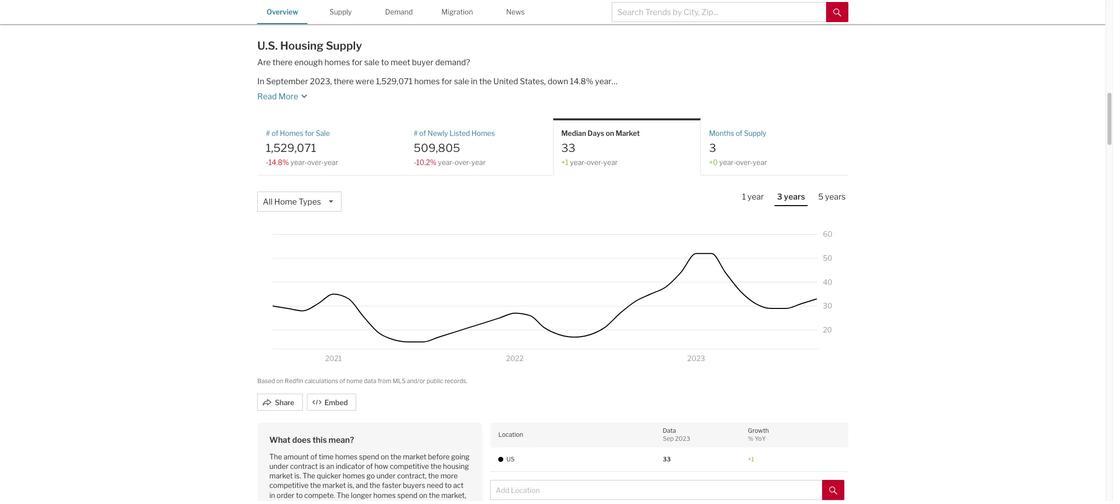 Task type: describe. For each thing, give the bounding box(es) containing it.
over- inside months of supply 3 +0 year-over-year
[[736, 158, 753, 167]]

news link
[[490, 0, 541, 23]]

is
[[320, 463, 325, 471]]

location
[[498, 431, 523, 439]]

# for 1,529,071
[[266, 129, 270, 138]]

on right based
[[276, 378, 283, 385]]

supply link
[[316, 0, 366, 23]]

3 years button
[[775, 192, 808, 206]]

1 horizontal spatial time
[[319, 453, 334, 461]]

migration
[[442, 8, 473, 16]]

home
[[274, 197, 297, 207]]

september
[[266, 77, 308, 87]]

of up "contract"
[[310, 453, 317, 461]]

calculations
[[305, 378, 338, 385]]

0 horizontal spatial spend
[[359, 453, 379, 461]]

from
[[378, 378, 391, 385]]

33 inside median days on market 33 +1 year-over-year
[[561, 141, 576, 154]]

on up how
[[381, 453, 389, 461]]

are there enough homes for sale to meet buyer demand?
[[257, 58, 470, 67]]

how
[[374, 463, 388, 471]]

more
[[279, 92, 298, 102]]

records.
[[445, 378, 468, 385]]

homes inside # of homes for sale 1,529,071 -14.8% year-over-year
[[280, 129, 303, 138]]

over- inside # of newly listed homes 509,805 -10.2% year-over-year
[[455, 158, 472, 167]]

year- inside # of newly listed homes 509,805 -10.2% year-over-year
[[438, 158, 455, 167]]

longer
[[351, 492, 372, 500]]

submit search image
[[829, 487, 837, 495]]

year inside # of newly listed homes 509,805 -10.2% year-over-year
[[471, 158, 486, 167]]

0 vertical spatial the
[[269, 453, 282, 461]]

quicker
[[317, 472, 341, 481]]

before
[[428, 453, 450, 461]]

median
[[561, 129, 586, 138]]

1 year button
[[740, 192, 767, 205]]

2 vertical spatial market
[[323, 482, 346, 490]]

months
[[709, 129, 734, 138]]

+0
[[709, 158, 718, 167]]

1
[[742, 192, 746, 202]]

of up go
[[366, 463, 373, 471]]

mean?
[[329, 436, 354, 445]]

all home types
[[263, 197, 321, 207]]

year inside months of supply 3 +0 year-over-year
[[753, 158, 767, 167]]

contract,
[[397, 472, 427, 481]]

buyer
[[412, 58, 434, 67]]

of inside months of supply 3 +0 year-over-year
[[736, 129, 743, 138]]

us
[[507, 456, 515, 463]]

going
[[451, 453, 470, 461]]

an
[[326, 463, 334, 471]]

demand?
[[435, 58, 470, 67]]

homes inside the amount of time homes spend on the market before going under contract is an indicator of how competitive the housing market is. the quicker homes go under contract, the more competitive the market is, and the faster buyers need to act in order to compete. the longer homes spend on the market, the more time and control buyers have. homes have be
[[398, 501, 422, 502]]

faster
[[382, 482, 401, 490]]

newly
[[428, 129, 448, 138]]

redfin
[[285, 378, 303, 385]]

enough
[[294, 58, 323, 67]]

+1 inside median days on market 33 +1 year-over-year
[[561, 158, 569, 167]]

compete.
[[304, 492, 335, 500]]

homes up the 2023,
[[324, 58, 350, 67]]

mls
[[393, 378, 406, 385]]

of inside # of homes for sale 1,529,071 -14.8% year-over-year
[[272, 129, 278, 138]]

years for 5 years
[[825, 192, 846, 202]]

the amount of time homes spend on the market before going under contract is an indicator of how competitive the housing market is. the quicker homes go under contract, the more competitive the market is, and the faster buyers need to act in order to compete. the longer homes spend on the market, the more time and control buyers have. homes have be
[[269, 453, 470, 502]]

1 horizontal spatial spend
[[397, 492, 418, 500]]

2 horizontal spatial the
[[337, 492, 349, 500]]

is,
[[347, 482, 354, 490]]

listed
[[450, 129, 470, 138]]

what
[[269, 436, 291, 445]]

0 vertical spatial sale
[[364, 58, 379, 67]]

in
[[257, 77, 264, 87]]

Search Trends by City, Zip... search field
[[612, 2, 826, 22]]

growth
[[748, 427, 769, 435]]

year inside median days on market 33 +1 year-over-year
[[604, 158, 618, 167]]

1 vertical spatial +1
[[748, 456, 754, 463]]

the down before
[[431, 463, 442, 471]]

data sep 2023
[[663, 427, 690, 443]]

0 vertical spatial there
[[273, 58, 293, 67]]

509,805
[[414, 141, 460, 154]]

5
[[818, 192, 824, 202]]

were
[[356, 77, 374, 87]]

overview
[[267, 8, 298, 16]]

for inside # of homes for sale 1,529,071 -14.8% year-over-year
[[305, 129, 314, 138]]

in inside the amount of time homes spend on the market before going under contract is an indicator of how competitive the housing market is. the quicker homes go under contract, the more competitive the market is, and the faster buyers need to act in order to compete. the longer homes spend on the market, the more time and control buyers have. homes have be
[[269, 492, 275, 500]]

the up "need"
[[428, 472, 439, 481]]

1,529,071 for -
[[266, 141, 316, 154]]

14.8% inside # of homes for sale 1,529,071 -14.8% year-over-year
[[269, 158, 289, 167]]

sep
[[663, 436, 674, 443]]

control
[[331, 501, 354, 502]]

read more
[[257, 92, 298, 102]]

order
[[277, 492, 295, 500]]

in september 2023, there were 1,529,071 homes for sale in the united states, down 14.8% year …
[[257, 77, 618, 87]]

0 horizontal spatial under
[[269, 463, 289, 471]]

0 vertical spatial 14.8%
[[570, 77, 594, 87]]

median days on market 33 +1 year-over-year
[[561, 129, 640, 167]]

3 years
[[777, 192, 805, 202]]

1 vertical spatial 33
[[663, 456, 671, 463]]

0 vertical spatial in
[[471, 77, 478, 87]]

have.
[[379, 501, 397, 502]]

this
[[313, 436, 327, 445]]

demand link
[[374, 0, 424, 23]]

Add Location search field
[[490, 481, 822, 501]]

0 horizontal spatial more
[[282, 501, 299, 502]]

1 year
[[742, 192, 764, 202]]

does
[[292, 436, 311, 445]]

types
[[299, 197, 321, 207]]

year inside # of homes for sale 1,529,071 -14.8% year-over-year
[[324, 158, 338, 167]]

indicator
[[336, 463, 365, 471]]

united
[[493, 77, 518, 87]]

read
[[257, 92, 277, 102]]

over- inside median days on market 33 +1 year-over-year
[[587, 158, 604, 167]]

the up have
[[429, 492, 440, 500]]

home
[[347, 378, 363, 385]]

amount
[[284, 453, 309, 461]]

0 horizontal spatial market
[[269, 472, 293, 481]]

0 horizontal spatial competitive
[[269, 482, 309, 490]]

1 horizontal spatial to
[[381, 58, 389, 67]]

of inside # of newly listed homes 509,805 -10.2% year-over-year
[[419, 129, 426, 138]]

news
[[506, 8, 525, 16]]

1 vertical spatial and
[[317, 501, 329, 502]]

1 horizontal spatial under
[[377, 472, 396, 481]]



Task type: vqa. For each thing, say whether or not it's contained in the screenshot.
# of Newly Listed Homes 509,805 -10.2% year-over-year
yes



Task type: locate. For each thing, give the bounding box(es) containing it.
year- down median
[[570, 158, 587, 167]]

under down how
[[377, 472, 396, 481]]

2 # from the left
[[414, 129, 418, 138]]

1,529,071 down "sale"
[[266, 141, 316, 154]]

2023
[[675, 436, 690, 443]]

1 horizontal spatial 1,529,071
[[376, 77, 413, 87]]

more
[[441, 472, 458, 481], [282, 501, 299, 502]]

homes
[[280, 129, 303, 138], [472, 129, 495, 138], [398, 501, 422, 502]]

3
[[709, 141, 716, 154], [777, 192, 782, 202]]

migration link
[[432, 0, 482, 23]]

act
[[453, 482, 464, 490]]

the up 'compete.'
[[310, 482, 321, 490]]

1 vertical spatial in
[[269, 492, 275, 500]]

market up contract,
[[403, 453, 427, 461]]

2023,
[[310, 77, 332, 87]]

year- right +0
[[719, 158, 736, 167]]

spend
[[359, 453, 379, 461], [397, 492, 418, 500]]

3 inside button
[[777, 192, 782, 202]]

years for 3 years
[[784, 192, 805, 202]]

0 horizontal spatial #
[[266, 129, 270, 138]]

read more link
[[257, 88, 671, 103]]

year- inside # of homes for sale 1,529,071 -14.8% year-over-year
[[291, 158, 307, 167]]

1 horizontal spatial homes
[[398, 501, 422, 502]]

overview link
[[257, 0, 308, 23]]

to left act
[[445, 482, 452, 490]]

1 vertical spatial to
[[445, 482, 452, 490]]

2 vertical spatial to
[[296, 492, 303, 500]]

on right days
[[606, 129, 614, 138]]

homes inside # of newly listed homes 509,805 -10.2% year-over-year
[[472, 129, 495, 138]]

year inside button
[[748, 192, 764, 202]]

on inside median days on market 33 +1 year-over-year
[[606, 129, 614, 138]]

over- inside # of homes for sale 1,529,071 -14.8% year-over-year
[[307, 158, 324, 167]]

spend up how
[[359, 453, 379, 461]]

- inside # of homes for sale 1,529,071 -14.8% year-over-year
[[266, 158, 269, 167]]

2 vertical spatial supply
[[744, 129, 766, 138]]

…
[[612, 77, 618, 87]]

more down order on the bottom left of page
[[282, 501, 299, 502]]

based
[[257, 378, 275, 385]]

0 horizontal spatial homes
[[280, 129, 303, 138]]

supply up u.s. housing supply
[[330, 8, 352, 16]]

supply right months
[[744, 129, 766, 138]]

the down order on the bottom left of page
[[269, 501, 280, 502]]

in up read more link
[[471, 77, 478, 87]]

# of homes for sale 1,529,071 -14.8% year-over-year
[[266, 129, 338, 167]]

there
[[273, 58, 293, 67], [334, 77, 354, 87]]

over- right +0
[[736, 158, 753, 167]]

year-
[[291, 158, 307, 167], [438, 158, 455, 167], [570, 158, 587, 167], [719, 158, 736, 167]]

homes left "sale"
[[280, 129, 303, 138]]

the
[[479, 77, 492, 87], [391, 453, 402, 461], [431, 463, 442, 471], [428, 472, 439, 481], [310, 482, 321, 490], [369, 482, 380, 490], [429, 492, 440, 500], [269, 501, 280, 502]]

share button
[[257, 394, 303, 411]]

14.8% up home
[[269, 158, 289, 167]]

- down 509,805
[[414, 158, 416, 167]]

sale
[[316, 129, 330, 138]]

supply up are there enough homes for sale to meet buyer demand?
[[326, 39, 362, 52]]

the up contract,
[[391, 453, 402, 461]]

buyers down contract,
[[403, 482, 425, 490]]

of right months
[[736, 129, 743, 138]]

years
[[784, 192, 805, 202], [825, 192, 846, 202]]

what does this mean?
[[269, 436, 354, 445]]

0 vertical spatial competitive
[[390, 463, 429, 471]]

3 up +0
[[709, 141, 716, 154]]

1 vertical spatial there
[[334, 77, 354, 87]]

for left "sale"
[[305, 129, 314, 138]]

on up have
[[419, 492, 427, 500]]

1 horizontal spatial competitive
[[390, 463, 429, 471]]

year- up all home types
[[291, 158, 307, 167]]

1 horizontal spatial years
[[825, 192, 846, 202]]

0 horizontal spatial the
[[269, 453, 282, 461]]

14.8%
[[570, 77, 594, 87], [269, 158, 289, 167]]

share
[[275, 399, 294, 407]]

+1 down median
[[561, 158, 569, 167]]

3 over- from the left
[[587, 158, 604, 167]]

1,529,071 for homes
[[376, 77, 413, 87]]

4 over- from the left
[[736, 158, 753, 167]]

over- down days
[[587, 158, 604, 167]]

homes up indicator
[[335, 453, 358, 461]]

1 horizontal spatial +1
[[748, 456, 754, 463]]

spend down faster
[[397, 492, 418, 500]]

homes down buyer
[[414, 77, 440, 87]]

1 horizontal spatial there
[[334, 77, 354, 87]]

# inside # of newly listed homes 509,805 -10.2% year-over-year
[[414, 129, 418, 138]]

0 horizontal spatial there
[[273, 58, 293, 67]]

1 horizontal spatial for
[[352, 58, 363, 67]]

year
[[595, 77, 612, 87], [324, 158, 338, 167], [471, 158, 486, 167], [604, 158, 618, 167], [753, 158, 767, 167], [748, 192, 764, 202]]

and down 'compete.'
[[317, 501, 329, 502]]

2 years from the left
[[825, 192, 846, 202]]

for up were
[[352, 58, 363, 67]]

meet
[[391, 58, 410, 67]]

for down demand?
[[442, 77, 452, 87]]

over-
[[307, 158, 324, 167], [455, 158, 472, 167], [587, 158, 604, 167], [736, 158, 753, 167]]

0 horizontal spatial sale
[[364, 58, 379, 67]]

5 years button
[[816, 192, 848, 205]]

0 vertical spatial under
[[269, 463, 289, 471]]

2 horizontal spatial homes
[[472, 129, 495, 138]]

based on redfin calculations of home data from mls and/or public records.
[[257, 378, 468, 385]]

2 horizontal spatial market
[[403, 453, 427, 461]]

0 horizontal spatial 14.8%
[[269, 158, 289, 167]]

1 vertical spatial buyers
[[356, 501, 378, 502]]

sale up read more link
[[454, 77, 469, 87]]

1 horizontal spatial the
[[303, 472, 315, 481]]

homes left have
[[398, 501, 422, 502]]

3 year- from the left
[[570, 158, 587, 167]]

growth % yoy
[[748, 427, 769, 443]]

go
[[367, 472, 375, 481]]

1 horizontal spatial buyers
[[403, 482, 425, 490]]

1 vertical spatial market
[[269, 472, 293, 481]]

1 vertical spatial competitive
[[269, 482, 309, 490]]

1 horizontal spatial -
[[414, 158, 416, 167]]

2 horizontal spatial for
[[442, 77, 452, 87]]

time down 'compete.'
[[301, 501, 315, 502]]

0 vertical spatial for
[[352, 58, 363, 67]]

homes up the is,
[[343, 472, 365, 481]]

0 horizontal spatial years
[[784, 192, 805, 202]]

and/or
[[407, 378, 425, 385]]

0 vertical spatial to
[[381, 58, 389, 67]]

u.s. housing supply
[[257, 39, 362, 52]]

0 vertical spatial supply
[[330, 8, 352, 16]]

market
[[616, 129, 640, 138]]

to left meet on the top left
[[381, 58, 389, 67]]

# of newly listed homes 509,805 -10.2% year-over-year
[[414, 129, 495, 167]]

2 vertical spatial the
[[337, 492, 349, 500]]

1 vertical spatial sale
[[454, 77, 469, 87]]

time up an
[[319, 453, 334, 461]]

1 year- from the left
[[291, 158, 307, 167]]

u.s.
[[257, 39, 278, 52]]

public
[[427, 378, 444, 385]]

1 vertical spatial 14.8%
[[269, 158, 289, 167]]

2 horizontal spatial to
[[445, 482, 452, 490]]

more down housing
[[441, 472, 458, 481]]

data
[[663, 427, 676, 435]]

1 vertical spatial time
[[301, 501, 315, 502]]

of down read more
[[272, 129, 278, 138]]

market,
[[441, 492, 466, 500]]

0 vertical spatial 1,529,071
[[376, 77, 413, 87]]

0 vertical spatial market
[[403, 453, 427, 461]]

market
[[403, 453, 427, 461], [269, 472, 293, 481], [323, 482, 346, 490]]

competitive up contract,
[[390, 463, 429, 471]]

0 vertical spatial 3
[[709, 141, 716, 154]]

to right order on the bottom left of page
[[296, 492, 303, 500]]

1 vertical spatial supply
[[326, 39, 362, 52]]

0 horizontal spatial buyers
[[356, 501, 378, 502]]

1 horizontal spatial #
[[414, 129, 418, 138]]

+1 down %
[[748, 456, 754, 463]]

yoy
[[755, 436, 766, 443]]

# inside # of homes for sale 1,529,071 -14.8% year-over-year
[[266, 129, 270, 138]]

1 over- from the left
[[307, 158, 324, 167]]

1 vertical spatial 3
[[777, 192, 782, 202]]

0 horizontal spatial to
[[296, 492, 303, 500]]

under
[[269, 463, 289, 471], [377, 472, 396, 481]]

0 horizontal spatial -
[[266, 158, 269, 167]]

1 years from the left
[[784, 192, 805, 202]]

0 vertical spatial more
[[441, 472, 458, 481]]

0 vertical spatial time
[[319, 453, 334, 461]]

years left 5
[[784, 192, 805, 202]]

0 horizontal spatial 1,529,071
[[266, 141, 316, 154]]

4 year- from the left
[[719, 158, 736, 167]]

embed
[[324, 399, 348, 407]]

supply inside months of supply 3 +0 year-over-year
[[744, 129, 766, 138]]

and up longer
[[356, 482, 368, 490]]

have
[[423, 501, 439, 502]]

in
[[471, 77, 478, 87], [269, 492, 275, 500]]

competitive up order on the bottom left of page
[[269, 482, 309, 490]]

1 vertical spatial under
[[377, 472, 396, 481]]

over- down listed
[[455, 158, 472, 167]]

the down go
[[369, 482, 380, 490]]

%
[[748, 436, 754, 443]]

the down the what on the left bottom of the page
[[269, 453, 282, 461]]

housing
[[443, 463, 469, 471]]

0 vertical spatial +1
[[561, 158, 569, 167]]

1,529,071 down meet on the top left
[[376, 77, 413, 87]]

2 year- from the left
[[438, 158, 455, 167]]

0 vertical spatial and
[[356, 482, 368, 490]]

0 vertical spatial spend
[[359, 453, 379, 461]]

1 vertical spatial the
[[303, 472, 315, 481]]

2 vertical spatial for
[[305, 129, 314, 138]]

3 right 1 year
[[777, 192, 782, 202]]

housing
[[280, 39, 324, 52]]

0 horizontal spatial 33
[[561, 141, 576, 154]]

years right 5
[[825, 192, 846, 202]]

buyers down longer
[[356, 501, 378, 502]]

need
[[427, 482, 443, 490]]

months of supply 3 +0 year-over-year
[[709, 129, 767, 167]]

is.
[[294, 472, 301, 481]]

-
[[266, 158, 269, 167], [414, 158, 416, 167]]

year- inside median days on market 33 +1 year-over-year
[[570, 158, 587, 167]]

of
[[272, 129, 278, 138], [419, 129, 426, 138], [736, 129, 743, 138], [339, 378, 345, 385], [310, 453, 317, 461], [366, 463, 373, 471]]

states,
[[520, 77, 546, 87]]

1 horizontal spatial more
[[441, 472, 458, 481]]

the down "contract"
[[303, 472, 315, 481]]

down
[[548, 77, 568, 87]]

3 inside months of supply 3 +0 year-over-year
[[709, 141, 716, 154]]

# left newly
[[414, 129, 418, 138]]

year- down 509,805
[[438, 158, 455, 167]]

0 horizontal spatial for
[[305, 129, 314, 138]]

1,529,071 inside # of homes for sale 1,529,071 -14.8% year-over-year
[[266, 141, 316, 154]]

1 vertical spatial 1,529,071
[[266, 141, 316, 154]]

1 vertical spatial more
[[282, 501, 299, 502]]

1 - from the left
[[266, 158, 269, 167]]

embed button
[[307, 394, 356, 411]]

# for 509,805
[[414, 129, 418, 138]]

under down amount
[[269, 463, 289, 471]]

0 vertical spatial buyers
[[403, 482, 425, 490]]

market left is.
[[269, 472, 293, 481]]

1 vertical spatial for
[[442, 77, 452, 87]]

competitive
[[390, 463, 429, 471], [269, 482, 309, 490]]

1 horizontal spatial 14.8%
[[570, 77, 594, 87]]

market down the "quicker"
[[323, 482, 346, 490]]

0 horizontal spatial 3
[[709, 141, 716, 154]]

demand
[[385, 8, 413, 16]]

- for 1,529,071
[[266, 158, 269, 167]]

the
[[269, 453, 282, 461], [303, 472, 315, 481], [337, 492, 349, 500]]

2 over- from the left
[[455, 158, 472, 167]]

of left newly
[[419, 129, 426, 138]]

0 vertical spatial 33
[[561, 141, 576, 154]]

homes up have.
[[373, 492, 396, 500]]

0 horizontal spatial in
[[269, 492, 275, 500]]

buyers
[[403, 482, 425, 490], [356, 501, 378, 502]]

0 horizontal spatial +1
[[561, 158, 569, 167]]

over- down "sale"
[[307, 158, 324, 167]]

- up all
[[266, 158, 269, 167]]

1 # from the left
[[266, 129, 270, 138]]

supply for months of supply 3 +0 year-over-year
[[744, 129, 766, 138]]

1 horizontal spatial sale
[[454, 77, 469, 87]]

are
[[257, 58, 271, 67]]

0 horizontal spatial and
[[317, 501, 329, 502]]

there right are
[[273, 58, 293, 67]]

the up control
[[337, 492, 349, 500]]

supply for u.s. housing supply
[[326, 39, 362, 52]]

for
[[352, 58, 363, 67], [442, 77, 452, 87], [305, 129, 314, 138]]

1 vertical spatial spend
[[397, 492, 418, 500]]

in left order on the bottom left of page
[[269, 492, 275, 500]]

33 down sep
[[663, 456, 671, 463]]

1 horizontal spatial 3
[[777, 192, 782, 202]]

the left the united
[[479, 77, 492, 87]]

homes right listed
[[472, 129, 495, 138]]

there left were
[[334, 77, 354, 87]]

10.2%
[[416, 158, 437, 167]]

and
[[356, 482, 368, 490], [317, 501, 329, 502]]

time
[[319, 453, 334, 461], [301, 501, 315, 502]]

5 years
[[818, 192, 846, 202]]

0 horizontal spatial time
[[301, 501, 315, 502]]

- inside # of newly listed homes 509,805 -10.2% year-over-year
[[414, 158, 416, 167]]

all
[[263, 197, 273, 207]]

- for 509,805
[[414, 158, 416, 167]]

contract
[[290, 463, 318, 471]]

submit search image
[[833, 8, 841, 16]]

sale up were
[[364, 58, 379, 67]]

33 down median
[[561, 141, 576, 154]]

1 horizontal spatial market
[[323, 482, 346, 490]]

1 horizontal spatial 33
[[663, 456, 671, 463]]

of left home
[[339, 378, 345, 385]]

2 - from the left
[[414, 158, 416, 167]]

1 horizontal spatial in
[[471, 77, 478, 87]]

14.8% right down on the top
[[570, 77, 594, 87]]

year- inside months of supply 3 +0 year-over-year
[[719, 158, 736, 167]]

1 horizontal spatial and
[[356, 482, 368, 490]]

# down read
[[266, 129, 270, 138]]



